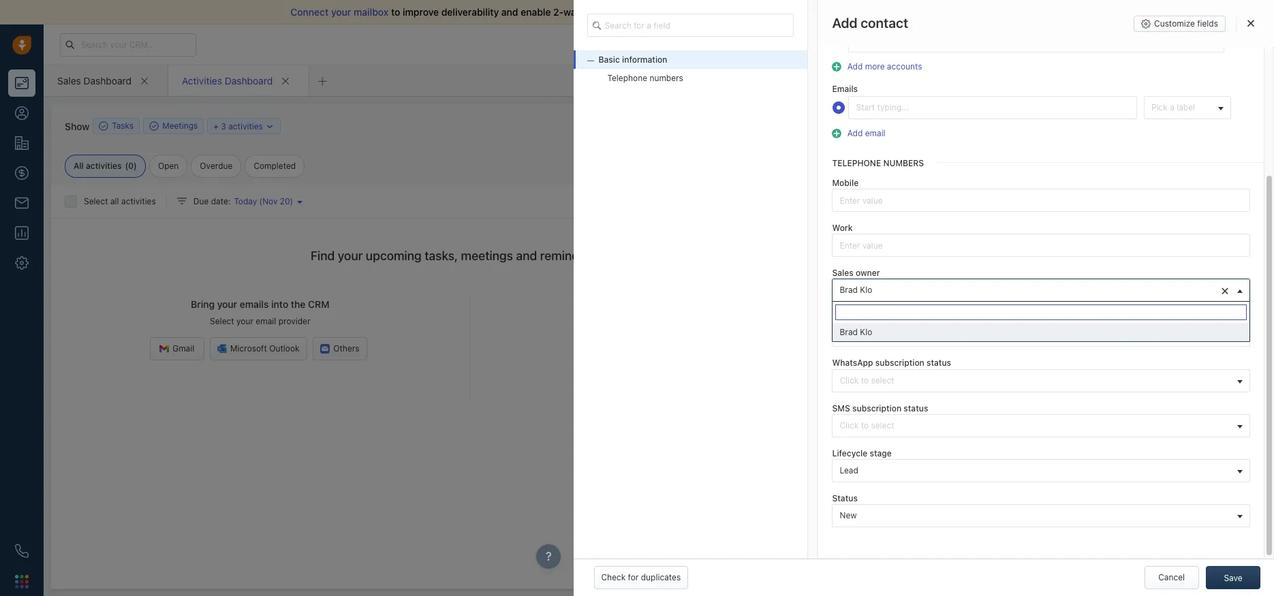 Task type: vqa. For each thing, say whether or not it's contained in the screenshot.
Mobile SDK
no



Task type: locate. For each thing, give the bounding box(es) containing it.
status up 21:00
[[927, 358, 951, 368]]

1 click from the top
[[840, 330, 859, 340]]

more
[[865, 62, 885, 72]]

sync
[[584, 6, 605, 18]]

1 vertical spatial telephone
[[832, 158, 881, 168]]

dialog
[[573, 0, 1274, 596]]

2 vertical spatial click to select button
[[832, 414, 1250, 437]]

dashboard up + 3 activities link
[[225, 75, 273, 86]]

0 horizontal spatial sales
[[57, 75, 81, 86]]

status
[[832, 493, 858, 503]]

sales left owner
[[832, 268, 854, 278]]

3 click to select from the top
[[840, 420, 894, 430]]

) left open
[[134, 161, 137, 171]]

0 horizontal spatial )
[[134, 161, 137, 171]]

2 click to select from the top
[[840, 375, 894, 385]]

1 horizontal spatial email
[[619, 6, 643, 18]]

activities down 0
[[121, 196, 156, 206]]

1 vertical spatial activities
[[86, 161, 122, 171]]

down image
[[265, 122, 275, 131]]

brad
[[840, 285, 858, 295], [840, 327, 858, 337]]

1 vertical spatial email
[[865, 128, 886, 138]]

your left sales
[[759, 6, 779, 18]]

1 vertical spatial today
[[916, 224, 939, 235]]

0 vertical spatial subscription
[[875, 358, 925, 368]]

phone element
[[8, 538, 35, 565]]

zoom button
[[913, 190, 967, 206]]

klo inside 'option'
[[860, 327, 872, 337]]

1 horizontal spatial telephone numbers
[[832, 158, 924, 168]]

0 horizontal spatial dashboard
[[84, 75, 131, 86]]

2 click from the top
[[840, 375, 859, 385]]

1 horizontal spatial select
[[210, 316, 234, 327]]

2 select from the top
[[871, 375, 894, 385]]

dashboard down search your crm... text field
[[84, 75, 131, 86]]

21
[[964, 40, 972, 48]]

activities for all
[[121, 196, 156, 206]]

email right more
[[865, 128, 886, 138]]

microsoft inside "microsoft teams" button
[[991, 192, 1027, 203]]

sales up show
[[57, 75, 81, 86]]

for
[[628, 572, 639, 583]]

select for sms
[[871, 420, 894, 430]]

and right meetings
[[516, 249, 537, 263]]

klo down owner
[[860, 285, 872, 295]]

Work text field
[[832, 234, 1250, 257]]

due date:
[[193, 196, 231, 206]]

1 vertical spatial )
[[290, 196, 293, 206]]

1 vertical spatial click to select button
[[832, 369, 1250, 392]]

0
[[128, 161, 134, 171]]

click to select down "sms subscription status"
[[840, 420, 894, 430]]

your for bring your emails into the crm select your email provider
[[217, 299, 237, 310]]

office
[[1182, 192, 1205, 203]]

klo down subscription status
[[860, 327, 872, 337]]

select for subscription
[[871, 330, 894, 340]]

improve
[[403, 6, 439, 18]]

brad klo down sales owner
[[840, 285, 872, 295]]

your left mailbox
[[331, 6, 351, 18]]

view activity goals link
[[798, 164, 885, 176]]

click to select for sms
[[840, 420, 894, 430]]

freshworks switcher image
[[15, 575, 29, 589]]

click to select down subscription status
[[840, 330, 894, 340]]

explore
[[1017, 39, 1046, 49]]

1 vertical spatial numbers
[[883, 158, 924, 168]]

0 horizontal spatial microsoft
[[230, 344, 267, 354]]

outlook
[[269, 344, 299, 354]]

today down the zoom button
[[916, 224, 939, 235]]

1 horizontal spatial )
[[290, 196, 293, 206]]

microsoft left teams
[[991, 192, 1027, 203]]

0 vertical spatial and
[[501, 6, 518, 18]]

20
[[280, 196, 290, 206]]

activity
[[832, 165, 861, 175]]

2 vertical spatial select
[[871, 420, 894, 430]]

your right find
[[338, 249, 363, 263]]

1 vertical spatial all
[[110, 196, 119, 206]]

numbers down add email
[[883, 158, 924, 168]]

1 vertical spatial klo
[[860, 327, 872, 337]]

find
[[311, 249, 335, 263]]

1 vertical spatial telephone numbers
[[832, 158, 924, 168]]

3 select from the top
[[871, 420, 894, 430]]

0 vertical spatial click to select
[[840, 330, 894, 340]]

add
[[832, 15, 858, 31]]

add up view activity goals
[[848, 128, 863, 138]]

brad down sales owner
[[840, 285, 858, 295]]

click to select
[[840, 330, 894, 340], [840, 375, 894, 385], [840, 420, 894, 430]]

0 vertical spatial select
[[84, 196, 108, 206]]

brad klo option
[[833, 323, 1250, 342]]

your
[[331, 6, 351, 18], [759, 6, 779, 18], [338, 249, 363, 263], [217, 299, 237, 310], [236, 316, 253, 327]]

brad klo
[[840, 285, 872, 295], [840, 327, 872, 337]]

2 dashboard from the left
[[225, 75, 273, 86]]

0 vertical spatial sales
[[57, 75, 81, 86]]

( left 20
[[259, 196, 262, 206]]

2 brad from the top
[[840, 327, 858, 337]]

) right nov
[[290, 196, 293, 206]]

0 vertical spatial microsoft
[[991, 192, 1027, 203]]

all right import
[[746, 6, 757, 18]]

email right of
[[619, 6, 643, 18]]

basic information
[[599, 55, 667, 65]]

subscription up 21:00
[[875, 358, 925, 368]]

others
[[333, 344, 359, 354]]

1 click to select button from the top
[[832, 324, 1250, 347]]

brad down subscription
[[840, 327, 858, 337]]

1 horizontal spatial (
[[259, 196, 262, 206]]

and left enable
[[501, 6, 518, 18]]

0 vertical spatial click
[[840, 330, 859, 340]]

None search field
[[587, 14, 794, 37], [836, 305, 1247, 320], [587, 14, 794, 37], [836, 305, 1247, 320]]

from
[[947, 6, 968, 18]]

0 vertical spatial select
[[871, 330, 894, 340]]

0 vertical spatial status
[[885, 313, 909, 323]]

0 vertical spatial telephone numbers
[[607, 73, 683, 83]]

microsoft inside microsoft outlook button
[[230, 344, 267, 354]]

activities for 3
[[228, 121, 263, 131]]

status for sms subscription status
[[904, 403, 928, 413]]

brad klo down subscription
[[840, 327, 872, 337]]

bring your emails into the crm select your email provider
[[191, 299, 329, 327]]

+
[[213, 121, 219, 131]]

3
[[221, 121, 226, 131]]

1 horizontal spatial microsoft
[[991, 192, 1027, 203]]

numbers down the information
[[650, 73, 683, 83]]

have
[[888, 6, 909, 18]]

klo
[[860, 285, 872, 295], [860, 327, 872, 337]]

click for sms
[[840, 420, 859, 430]]

phone image
[[15, 544, 29, 558]]

3 click to select button from the top
[[832, 414, 1250, 437]]

1 vertical spatial brad klo
[[840, 327, 872, 337]]

1 klo from the top
[[860, 285, 872, 295]]

information
[[622, 55, 667, 65]]

1 vertical spatial and
[[516, 249, 537, 263]]

) for all activities ( 0 )
[[134, 161, 137, 171]]

add meeting
[[770, 121, 819, 131]]

in
[[956, 40, 962, 48]]

email
[[619, 6, 643, 18], [865, 128, 886, 138], [256, 316, 276, 327]]

0 vertical spatial brad
[[840, 285, 858, 295]]

click to select button for whatsapp subscription status
[[832, 369, 1250, 392]]

zoom
[[935, 192, 957, 203]]

activities dashboard
[[182, 75, 273, 86]]

telephone up mobile
[[832, 158, 881, 168]]

subscription for whatsapp
[[875, 358, 925, 368]]

1 horizontal spatial telephone
[[832, 158, 881, 168]]

microsoft
[[991, 192, 1027, 203], [230, 344, 267, 354]]

2 klo from the top
[[860, 327, 872, 337]]

status
[[885, 313, 909, 323], [927, 358, 951, 368], [904, 403, 928, 413]]

2 horizontal spatial email
[[865, 128, 886, 138]]

search image
[[592, 19, 606, 31]]

0 vertical spatial brad klo
[[840, 285, 872, 295]]

to down whatsapp
[[861, 375, 869, 385]]

1 vertical spatial select
[[210, 316, 234, 327]]

0 vertical spatial )
[[134, 161, 137, 171]]

21:00
[[916, 396, 937, 406]]

2 brad klo from the top
[[840, 327, 872, 337]]

0 vertical spatial click to select button
[[832, 324, 1250, 347]]

0 vertical spatial klo
[[860, 285, 872, 295]]

add left more
[[848, 62, 863, 72]]

microsoft for microsoft outlook
[[230, 344, 267, 354]]

activities inside "button"
[[228, 121, 263, 131]]

Search your CRM... text field
[[60, 33, 196, 56]]

deliverability
[[441, 6, 499, 18]]

of
[[607, 6, 617, 18]]

mailbox
[[354, 6, 389, 18]]

telephone numbers down the information
[[607, 73, 683, 83]]

Mobile text field
[[832, 189, 1250, 212]]

nov
[[262, 196, 278, 206]]

0 vertical spatial today
[[234, 196, 257, 206]]

2 click to select button from the top
[[832, 369, 1250, 392]]

0 vertical spatial numbers
[[650, 73, 683, 83]]

to
[[391, 6, 400, 18], [912, 6, 921, 18], [861, 330, 869, 340], [861, 375, 869, 385], [861, 420, 869, 430]]

0 horizontal spatial email
[[256, 316, 276, 327]]

to down "sms subscription status"
[[861, 420, 869, 430]]

due
[[193, 196, 209, 206]]

click to select down whatsapp
[[840, 375, 894, 385]]

telephone numbers
[[607, 73, 683, 83], [832, 158, 924, 168]]

add inside "button"
[[770, 121, 786, 131]]

add inside button
[[848, 128, 863, 138]]

select
[[84, 196, 108, 206], [210, 316, 234, 327]]

status up 22:00
[[904, 403, 928, 413]]

to left start
[[912, 6, 921, 18]]

your right bring
[[217, 299, 237, 310]]

1 vertical spatial select
[[871, 375, 894, 385]]

2 vertical spatial click
[[840, 420, 859, 430]]

bring
[[191, 299, 215, 310]]

1 horizontal spatial dashboard
[[225, 75, 273, 86]]

1 select from the top
[[871, 330, 894, 340]]

1 horizontal spatial all
[[746, 6, 757, 18]]

Search for a field text field
[[587, 14, 794, 37]]

days
[[974, 40, 991, 48]]

20:00
[[916, 355, 939, 365]]

( up select all activities
[[125, 161, 128, 171]]

to down subscription status
[[861, 330, 869, 340]]

telephone numbers down add email
[[832, 158, 924, 168]]

select down subscription status
[[871, 330, 894, 340]]

click down sms
[[840, 420, 859, 430]]

add for add more accounts
[[848, 62, 863, 72]]

click for subscription
[[840, 330, 859, 340]]

status left the 19:00
[[885, 313, 909, 323]]

2 vertical spatial click to select
[[840, 420, 894, 430]]

conversations.
[[646, 6, 712, 18]]

select down whatsapp subscription status
[[871, 375, 894, 385]]

stage
[[870, 448, 892, 458]]

1 vertical spatial click
[[840, 375, 859, 385]]

add more accounts
[[848, 62, 922, 72]]

select down bring
[[210, 316, 234, 327]]

select down "sms subscription status"
[[871, 420, 894, 430]]

1 horizontal spatial sales
[[832, 268, 854, 278]]

0 vertical spatial activities
[[228, 121, 263, 131]]

0 horizontal spatial telephone
[[607, 73, 647, 83]]

import all your sales data link
[[714, 6, 830, 18]]

2 vertical spatial email
[[256, 316, 276, 327]]

to for subscription
[[861, 330, 869, 340]]

today left nov
[[234, 196, 257, 206]]

activities right 'all'
[[86, 161, 122, 171]]

1 dashboard from the left
[[84, 75, 131, 86]]

add email
[[848, 128, 886, 138]]

add inside button
[[848, 62, 863, 72]]

0 horizontal spatial (
[[125, 161, 128, 171]]

0 horizontal spatial select
[[84, 196, 108, 206]]

select
[[871, 330, 894, 340], [871, 375, 894, 385], [871, 420, 894, 430]]

0 horizontal spatial today
[[234, 196, 257, 206]]

1 vertical spatial subscription
[[852, 403, 902, 413]]

add more accounts button
[[832, 60, 926, 73]]

1 vertical spatial click to select
[[840, 375, 894, 385]]

emails
[[240, 299, 269, 310]]

1 vertical spatial microsoft
[[230, 344, 267, 354]]

select down all activities ( 0 )
[[84, 196, 108, 206]]

completed
[[254, 161, 296, 171]]

all down all activities ( 0 )
[[110, 196, 119, 206]]

office 365 button
[[1161, 190, 1230, 206]]

your
[[902, 40, 918, 48]]

work
[[832, 223, 853, 233]]

1 vertical spatial brad
[[840, 327, 858, 337]]

microsoft left outlook
[[230, 344, 267, 354]]

email image
[[1139, 39, 1149, 50]]

subscription right sms
[[852, 403, 902, 413]]

activities right 3
[[228, 121, 263, 131]]

add left meeting
[[770, 121, 786, 131]]

2 vertical spatial status
[[904, 403, 928, 413]]

0 vertical spatial all
[[746, 6, 757, 18]]

email down 'emails'
[[256, 316, 276, 327]]

1 horizontal spatial today
[[916, 224, 939, 235]]

click down subscription
[[840, 330, 859, 340]]

1 vertical spatial status
[[927, 358, 951, 368]]

1 vertical spatial sales
[[832, 268, 854, 278]]

telephone down basic information 'dropdown button'
[[607, 73, 647, 83]]

2 vertical spatial activities
[[121, 196, 156, 206]]

1 click to select from the top
[[840, 330, 894, 340]]

meetings
[[461, 249, 513, 263]]

1 horizontal spatial numbers
[[883, 158, 924, 168]]

reminders
[[540, 249, 597, 263]]

emails
[[832, 84, 858, 94]]

3 click from the top
[[840, 420, 859, 430]]

activities
[[228, 121, 263, 131], [86, 161, 122, 171], [121, 196, 156, 206]]

click down whatsapp
[[840, 375, 859, 385]]

enable
[[521, 6, 551, 18]]

view activity goals
[[811, 165, 885, 175]]



Task type: describe. For each thing, give the bounding box(es) containing it.
subscription for sms
[[852, 403, 902, 413]]

add for add meeting
[[770, 121, 786, 131]]

microsoft teams button
[[970, 190, 1062, 206]]

plans
[[1049, 39, 1070, 49]]

explore plans
[[1017, 39, 1070, 49]]

meetings
[[162, 121, 198, 131]]

the
[[291, 299, 306, 310]]

add email button
[[832, 127, 890, 140]]

google
[[1086, 192, 1114, 203]]

2-
[[553, 6, 564, 18]]

sales for sales owner
[[832, 268, 854, 278]]

gmail
[[173, 344, 194, 354]]

0 horizontal spatial numbers
[[650, 73, 683, 83]]

contact
[[861, 15, 908, 31]]

1 brad from the top
[[840, 285, 858, 295]]

quick links
[[916, 545, 968, 556]]

×
[[1221, 282, 1229, 298]]

google calendar
[[1086, 192, 1150, 203]]

pick a label button
[[1144, 96, 1231, 119]]

quick
[[916, 545, 942, 556]]

0 vertical spatial email
[[619, 6, 643, 18]]

calendar
[[1116, 192, 1150, 203]]

owner
[[856, 268, 880, 278]]

your down 'emails'
[[236, 316, 253, 327]]

view
[[811, 165, 830, 175]]

pick a label
[[1152, 102, 1195, 112]]

click to select button for subscription status
[[832, 324, 1250, 347]]

click to select for whatsapp
[[840, 375, 894, 385]]

telephone numbers link
[[573, 69, 808, 87]]

0 vertical spatial (
[[125, 161, 128, 171]]

Start typing... email field
[[849, 96, 1137, 119]]

subscription
[[832, 313, 882, 323]]

customize fields button
[[1134, 16, 1226, 32]]

check
[[601, 572, 626, 583]]

1 brad klo from the top
[[840, 285, 872, 295]]

click to select button for sms subscription status
[[832, 414, 1250, 437]]

dashboard for activities dashboard
[[225, 75, 273, 86]]

here.
[[600, 249, 628, 263]]

your trial ends in 21 days
[[902, 40, 991, 48]]

find your upcoming tasks, meetings and reminders here.
[[311, 249, 628, 263]]

1 vertical spatial (
[[259, 196, 262, 206]]

microsoft for microsoft teams
[[991, 192, 1027, 203]]

today ( nov 20 )
[[234, 196, 293, 206]]

close image
[[1248, 19, 1254, 27]]

+ 3 activities
[[213, 121, 263, 131]]

gmail button
[[150, 338, 204, 361]]

email inside button
[[865, 128, 886, 138]]

subscription status
[[832, 313, 909, 323]]

microsoft teams
[[991, 192, 1055, 203]]

select for whatsapp
[[871, 375, 894, 385]]

overdue
[[200, 161, 233, 171]]

dialog containing add contact
[[573, 0, 1274, 596]]

basic
[[599, 55, 620, 65]]

365
[[1208, 192, 1223, 203]]

activities
[[182, 75, 222, 86]]

select inside bring your emails into the crm select your email provider
[[210, 316, 234, 327]]

microsoft outlook
[[230, 344, 299, 354]]

tasks,
[[425, 249, 458, 263]]

save button
[[1206, 566, 1261, 589]]

to for whatsapp
[[861, 375, 869, 385]]

upcoming
[[366, 249, 422, 263]]

you
[[843, 6, 859, 18]]

whatsapp subscription status
[[832, 358, 951, 368]]

sales for sales dashboard
[[57, 75, 81, 86]]

more
[[841, 121, 861, 131]]

add for add email
[[848, 128, 863, 138]]

new button
[[832, 504, 1250, 527]]

19:00
[[916, 314, 938, 324]]

customize
[[1154, 18, 1195, 29]]

0 horizontal spatial telephone numbers
[[607, 73, 683, 83]]

don't
[[862, 6, 886, 18]]

brad inside 'option'
[[840, 327, 858, 337]]

0 horizontal spatial all
[[110, 196, 119, 206]]

into
[[271, 299, 288, 310]]

others button
[[313, 338, 367, 361]]

) for today ( nov 20 )
[[290, 196, 293, 206]]

office 365
[[1182, 192, 1223, 203]]

click for whatsapp
[[840, 375, 859, 385]]

18:00
[[916, 273, 938, 283]]

scratch.
[[971, 6, 1008, 18]]

brad klo inside brad klo 'option'
[[840, 327, 872, 337]]

to right mailbox
[[391, 6, 400, 18]]

customize fields
[[1154, 18, 1218, 29]]

your for connect your mailbox to improve deliverability and enable 2-way sync of email conversations. import all your sales data so you don't have to start from scratch.
[[331, 6, 351, 18]]

accounts
[[887, 62, 922, 72]]

+ 3 activities link
[[213, 120, 275, 133]]

add email link
[[844, 128, 886, 138]]

whatsapp
[[832, 358, 873, 368]]

dashboard for sales dashboard
[[84, 75, 131, 86]]

open
[[158, 161, 179, 171]]

sales
[[782, 6, 805, 18]]

22:00
[[916, 437, 939, 447]]

select all activities
[[84, 196, 156, 206]]

microsoft outlook button
[[210, 338, 307, 361]]

to for sms
[[861, 420, 869, 430]]

teams
[[1030, 192, 1055, 203]]

way
[[564, 6, 581, 18]]

today for today ( nov 20 )
[[234, 196, 257, 206]]

0 vertical spatial telephone
[[607, 73, 647, 83]]

goals
[[863, 165, 885, 175]]

status for whatsapp subscription status
[[927, 358, 951, 368]]

connect
[[291, 6, 329, 18]]

mobile
[[832, 178, 859, 188]]

email inside bring your emails into the crm select your email provider
[[256, 316, 276, 327]]

today for today
[[916, 224, 939, 235]]

add more accounts link
[[844, 62, 922, 72]]

a
[[1170, 102, 1175, 112]]

check for duplicates
[[601, 572, 681, 583]]

click to select for subscription
[[840, 330, 894, 340]]

date:
[[211, 196, 231, 206]]

connect your mailbox to improve deliverability and enable 2-way sync of email conversations. import all your sales data so you don't have to start from scratch.
[[291, 6, 1008, 18]]

google calendar button
[[1066, 190, 1158, 206]]

pick
[[1152, 102, 1168, 112]]

add meeting button
[[747, 114, 827, 138]]

brad klo list box
[[833, 323, 1250, 342]]

your for find your upcoming tasks, meetings and reminders here.
[[338, 249, 363, 263]]

lifecycle stage
[[832, 448, 892, 458]]



